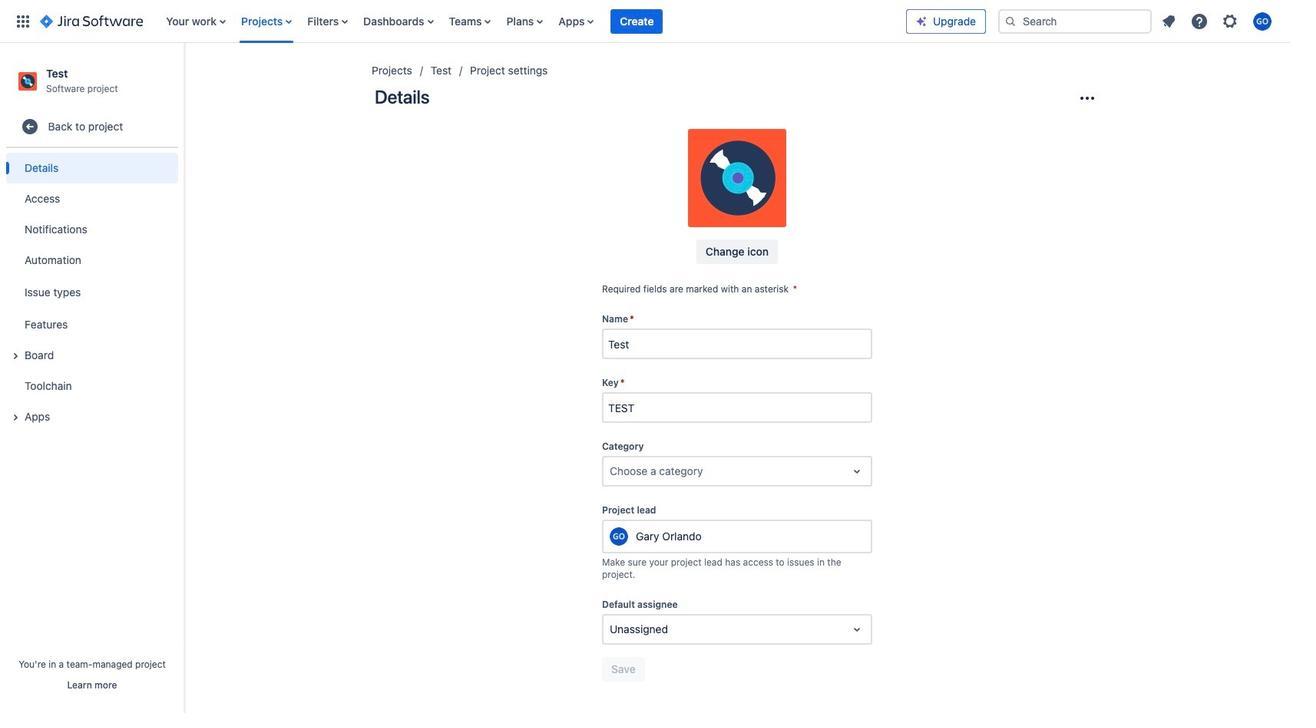 Task type: vqa. For each thing, say whether or not it's contained in the screenshot.
row group
no



Task type: describe. For each thing, give the bounding box(es) containing it.
settings image
[[1221, 12, 1240, 30]]

1 open image from the top
[[848, 462, 866, 481]]

2 open image from the top
[[848, 621, 866, 639]]

Search field
[[999, 9, 1152, 33]]

1 horizontal spatial list
[[1155, 7, 1281, 35]]

project avatar image
[[688, 129, 787, 227]]

sidebar element
[[0, 43, 184, 714]]



Task type: locate. For each thing, give the bounding box(es) containing it.
None field
[[604, 330, 871, 358], [604, 394, 871, 422], [604, 330, 871, 358], [604, 394, 871, 422]]

0 vertical spatial expand image
[[6, 347, 25, 366]]

primary element
[[9, 0, 906, 43]]

help image
[[1191, 12, 1209, 30]]

appswitcher icon image
[[14, 12, 32, 30]]

1 expand image from the top
[[6, 347, 25, 366]]

0 horizontal spatial list
[[158, 0, 906, 43]]

1 vertical spatial open image
[[848, 621, 866, 639]]

notifications image
[[1160, 12, 1178, 30]]

group
[[6, 148, 178, 437]]

group inside 'sidebar' element
[[6, 148, 178, 437]]

banner
[[0, 0, 1290, 43]]

None text field
[[610, 464, 613, 479]]

expand image
[[6, 347, 25, 366], [6, 409, 25, 427]]

1 vertical spatial expand image
[[6, 409, 25, 427]]

None text field
[[610, 622, 613, 638]]

search image
[[1005, 15, 1017, 27]]

your profile and settings image
[[1254, 12, 1272, 30]]

open image
[[848, 462, 866, 481], [848, 621, 866, 639]]

2 expand image from the top
[[6, 409, 25, 427]]

sidebar navigation image
[[167, 61, 201, 92]]

list item
[[611, 0, 663, 43]]

more image
[[1078, 89, 1097, 108]]

0 vertical spatial open image
[[848, 462, 866, 481]]

list
[[158, 0, 906, 43], [1155, 7, 1281, 35]]

jira software image
[[40, 12, 143, 30], [40, 12, 143, 30]]

None search field
[[999, 9, 1152, 33]]



